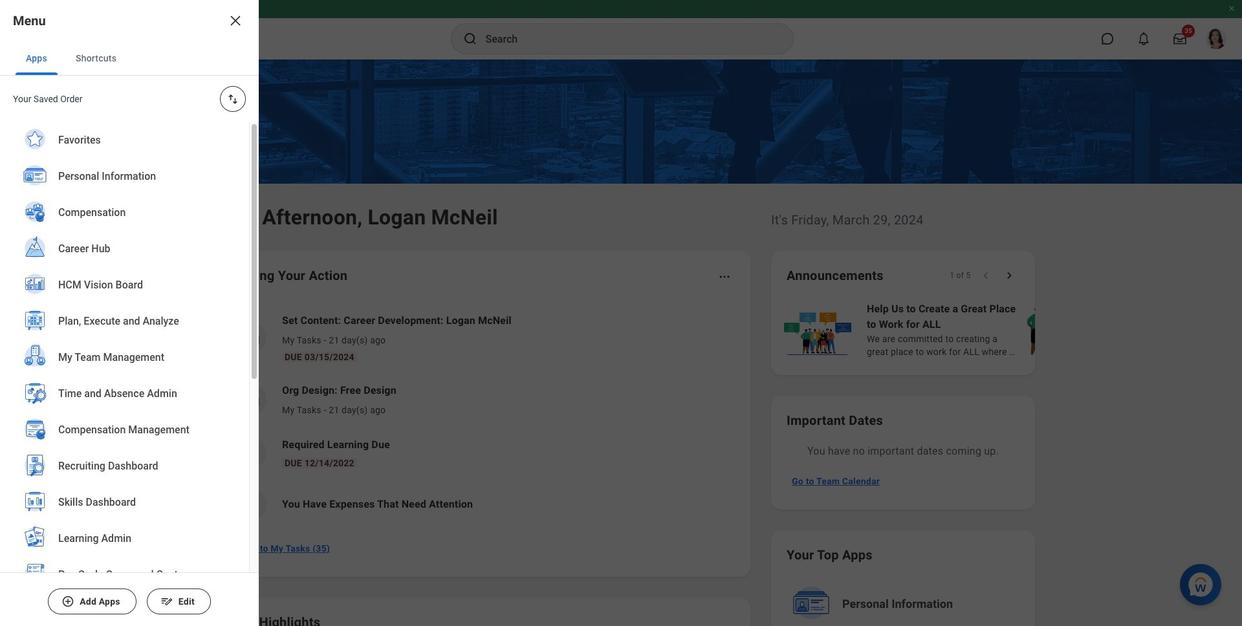 Task type: describe. For each thing, give the bounding box(es) containing it.
list inside global navigation dialog
[[0, 122, 249, 627]]

notifications large image
[[1138, 32, 1151, 45]]

inbox large image
[[1174, 32, 1187, 45]]

dashboard expenses image
[[241, 495, 261, 515]]

chevron right small image
[[1003, 269, 1016, 282]]

chevron left small image
[[980, 269, 993, 282]]

close environment banner image
[[1228, 5, 1236, 12]]

search image
[[462, 31, 478, 47]]

1 inbox image from the top
[[241, 328, 261, 348]]



Task type: locate. For each thing, give the bounding box(es) containing it.
tab list
[[0, 41, 259, 76]]

plus circle image
[[62, 595, 75, 608]]

inbox image
[[241, 328, 261, 348], [241, 390, 261, 410]]

list
[[0, 122, 249, 627], [782, 300, 1243, 360], [223, 303, 735, 531]]

status
[[950, 271, 971, 281]]

banner
[[0, 0, 1243, 60]]

1 vertical spatial inbox image
[[241, 390, 261, 410]]

profile logan mcneil element
[[1199, 25, 1235, 53]]

text edit image
[[160, 595, 173, 608]]

2 inbox image from the top
[[241, 390, 261, 410]]

main content
[[0, 60, 1243, 627]]

x image
[[228, 13, 243, 28]]

0 vertical spatial inbox image
[[241, 328, 261, 348]]

book open image
[[241, 443, 261, 463]]

sort image
[[227, 93, 239, 105]]

global navigation dialog
[[0, 0, 259, 627]]



Task type: vqa. For each thing, say whether or not it's contained in the screenshot.
"can bi-weekly; ... (23)" Text Box
no



